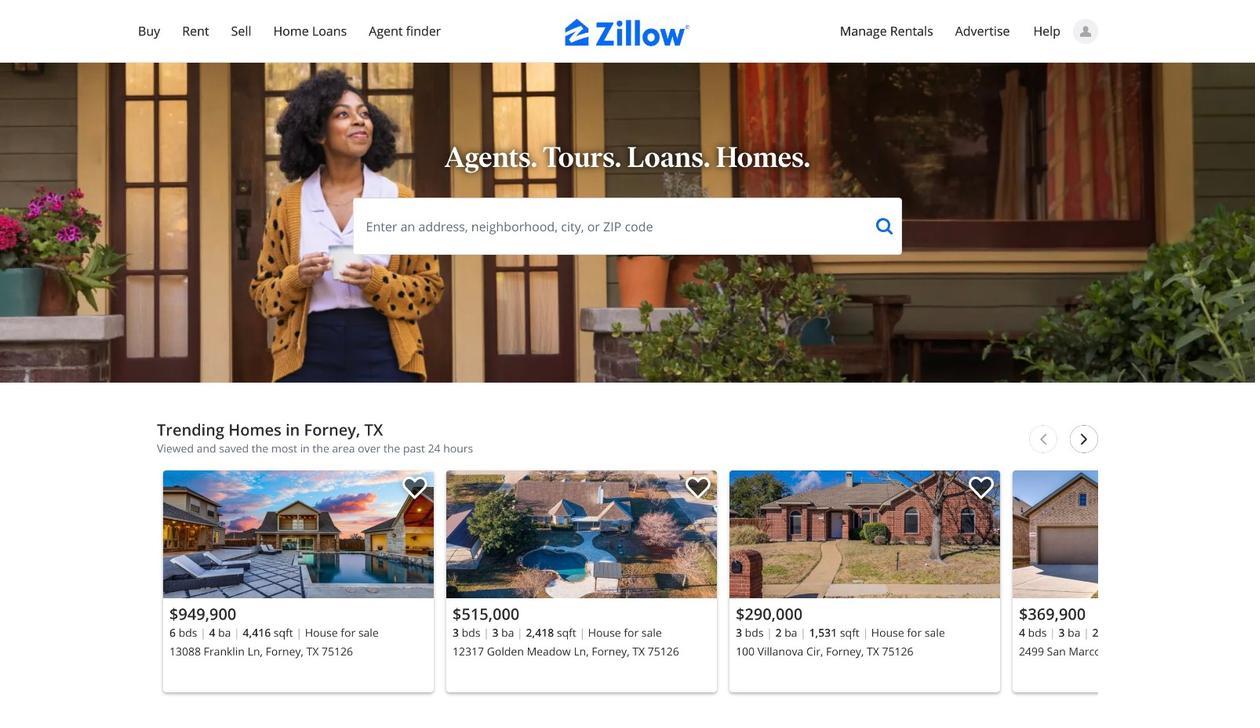 Task type: locate. For each thing, give the bounding box(es) containing it.
100 villanova cir, forney, tx 75126 element
[[730, 471, 1000, 693]]

group
[[163, 471, 434, 693], [446, 471, 717, 693], [730, 471, 1000, 693], [1013, 471, 1255, 693]]

3 group from the left
[[730, 471, 1000, 693]]

2499 san marcos dr, forney, tx 75126 image
[[1013, 471, 1255, 599]]

2499 san marcos dr, forney, tx 75126 element
[[1013, 471, 1255, 693]]

13088 franklin ln, forney, tx 75126 image
[[163, 471, 434, 599]]

home recommendations carousel element
[[157, 421, 1255, 707]]

list
[[157, 464, 1255, 707]]



Task type: describe. For each thing, give the bounding box(es) containing it.
2 group from the left
[[446, 471, 717, 693]]

12317 golden meadow ln, forney, tx 75126 element
[[446, 471, 717, 693]]

100 villanova cir, forney, tx 75126 image
[[730, 471, 1000, 599]]

zillow logo image
[[565, 19, 690, 46]]

Enter an address, neighborhood, city, or ZIP code text field
[[354, 198, 864, 255]]

4 group from the left
[[1013, 471, 1255, 693]]

main navigation
[[0, 0, 1255, 63]]

13088 franklin ln, forney, tx 75126 element
[[163, 471, 434, 693]]

12317 golden meadow ln, forney, tx 75126 image
[[446, 471, 717, 599]]

1 group from the left
[[163, 471, 434, 693]]



Task type: vqa. For each thing, say whether or not it's contained in the screenshot.
90048
no



